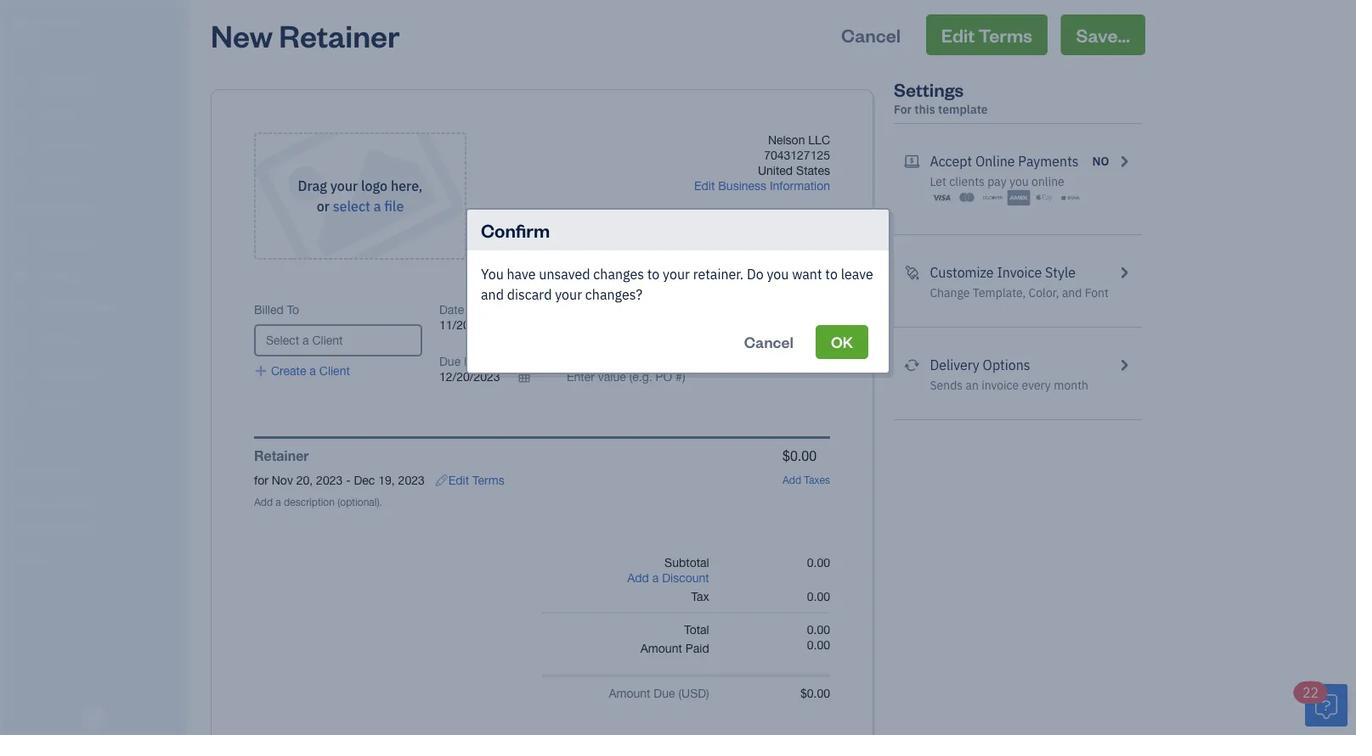 Task type: locate. For each thing, give the bounding box(es) containing it.
retainer.
[[693, 266, 744, 283]]

cancel button up the settings
[[826, 14, 916, 55]]

1 vertical spatial nelson
[[768, 133, 805, 147]]

Reference Number text field
[[567, 370, 687, 384]]

1 horizontal spatial llc
[[808, 133, 830, 147]]

0 horizontal spatial nelson
[[14, 15, 57, 33]]

nelson llc owner
[[14, 15, 82, 48]]

leave
[[841, 266, 873, 283]]

date left the of
[[439, 303, 464, 317]]

edit terms button
[[926, 14, 1048, 55], [435, 473, 504, 489]]

main element
[[0, 0, 229, 736]]

1 vertical spatial retainer
[[254, 448, 309, 464]]

and down style
[[1062, 285, 1082, 301]]

select
[[333, 198, 370, 215]]

0.00 0.00
[[807, 623, 830, 652]]

create a client
[[271, 364, 350, 378]]

0 horizontal spatial terms
[[472, 474, 504, 488]]

timer image
[[11, 300, 31, 317]]

1 horizontal spatial edit terms
[[941, 23, 1032, 47]]

llc
[[60, 15, 82, 33], [808, 133, 830, 147]]

you right do on the right of the page
[[767, 266, 789, 283]]

money image
[[11, 332, 31, 349]]

dashboard image
[[11, 74, 31, 91]]

0 horizontal spatial to
[[647, 266, 660, 283]]

1 vertical spatial chevronright image
[[1116, 263, 1132, 283]]

0 horizontal spatial a
[[310, 364, 316, 378]]

cancel button down do on the right of the page
[[729, 325, 809, 359]]

llc inside nelson llc 7043127125 united states edit business information
[[808, 133, 830, 147]]

customize
[[930, 264, 994, 282]]

edit left business
[[694, 179, 715, 193]]

date down 11/20/2023
[[464, 355, 489, 369]]

to right the "want"
[[825, 266, 838, 283]]

2 chevronright image from the top
[[1116, 263, 1132, 283]]

to
[[647, 266, 660, 283], [825, 266, 838, 283]]

date
[[439, 303, 464, 317], [464, 355, 489, 369]]

0 vertical spatial you
[[1009, 174, 1029, 189]]

0 horizontal spatial invoice
[[567, 303, 605, 317]]

save… button
[[1061, 14, 1145, 55]]

1 horizontal spatial cancel
[[841, 23, 901, 47]]

and
[[1062, 285, 1082, 301], [481, 286, 504, 304]]

nelson for nelson llc 7043127125 united states edit business information
[[768, 133, 805, 147]]

1 vertical spatial cancel
[[744, 332, 794, 352]]

0 horizontal spatial edit
[[448, 474, 469, 488]]

settings image
[[13, 549, 182, 562]]

payment image
[[11, 203, 31, 220]]

cancel for ok
[[744, 332, 794, 352]]

to right changes
[[647, 266, 660, 283]]

invoice up change template, color, and font
[[997, 264, 1042, 282]]

0 horizontal spatial you
[[767, 266, 789, 283]]

edit terms up add a description (optional). 'text field'
[[448, 474, 504, 488]]

your left retainer.
[[663, 266, 690, 283]]

nelson for nelson llc owner
[[14, 15, 57, 33]]

nelson up 7043127125
[[768, 133, 805, 147]]

1 vertical spatial edit terms
[[448, 474, 504, 488]]

every
[[1022, 378, 1051, 393]]

a inside button
[[310, 364, 316, 378]]

nov
[[272, 474, 293, 488]]

apple pay image
[[1033, 189, 1056, 206]]

0 vertical spatial amount
[[640, 642, 682, 656]]

0 vertical spatial date
[[439, 303, 464, 317]]

0 vertical spatial retainer
[[279, 14, 400, 55]]

a for client
[[310, 364, 316, 378]]

total amount paid
[[640, 623, 709, 656]]

payments
[[1018, 153, 1079, 170]]

due date
[[439, 355, 489, 369]]

2 vertical spatial a
[[652, 571, 659, 585]]

1 horizontal spatial to
[[825, 266, 838, 283]]

and down you at left top
[[481, 286, 504, 304]]

edit terms up "settings for this template"
[[941, 23, 1032, 47]]

chevronright image
[[1116, 355, 1132, 376]]

2 horizontal spatial a
[[652, 571, 659, 585]]

apps image
[[13, 440, 182, 454]]

a right add
[[652, 571, 659, 585]]

united
[[758, 164, 793, 178]]

1 horizontal spatial edit
[[694, 179, 715, 193]]

due
[[439, 355, 461, 369], [654, 687, 675, 701]]

nelson up owner
[[14, 15, 57, 33]]

chevronright image right no at the top
[[1116, 151, 1132, 172]]

edit terms button up add a description (optional). 'text field'
[[435, 473, 504, 489]]

select a file
[[333, 198, 404, 215]]

accept online payments
[[930, 153, 1079, 170]]

1 horizontal spatial edit terms button
[[926, 14, 1048, 55]]

0 horizontal spatial llc
[[60, 15, 82, 33]]

chevronright image for no
[[1116, 151, 1132, 172]]

style
[[1045, 264, 1076, 282]]

a left 'file'
[[374, 198, 381, 215]]

discount
[[662, 571, 709, 585]]

0 vertical spatial your
[[663, 266, 690, 283]]

2023 left -
[[316, 474, 343, 488]]

owner
[[14, 34, 45, 48]]

change template, color, and font
[[930, 285, 1109, 301]]

nelson
[[14, 15, 57, 33], [768, 133, 805, 147]]

0 horizontal spatial edit terms
[[448, 474, 504, 488]]

edit up add a description (optional). 'text field'
[[448, 474, 469, 488]]

your
[[663, 266, 690, 283], [555, 286, 582, 304]]

1 vertical spatial your
[[555, 286, 582, 304]]

2 vertical spatial edit
[[448, 474, 469, 488]]

7043127125
[[764, 148, 830, 162]]

2 to from the left
[[825, 266, 838, 283]]

billed to
[[254, 303, 299, 317]]

to
[[287, 303, 299, 317]]

0 vertical spatial invoice
[[997, 264, 1042, 282]]

-
[[346, 474, 351, 488]]

llc inside nelson llc owner
[[60, 15, 82, 33]]

1 vertical spatial due
[[654, 687, 675, 701]]

1 vertical spatial you
[[767, 266, 789, 283]]

template,
[[973, 285, 1026, 301]]

0 horizontal spatial edit terms button
[[435, 473, 504, 489]]

1 vertical spatial cancel button
[[729, 325, 809, 359]]

0 vertical spatial $0.00
[[754, 315, 830, 351]]

you have unsaved changes to your retainer. do you want to leave and discard your changes?
[[481, 266, 873, 304]]

subtotal
[[665, 556, 709, 570]]

nelson inside nelson llc owner
[[14, 15, 57, 33]]

change
[[930, 285, 970, 301]]

online
[[1032, 174, 1064, 189]]

0 vertical spatial chevronright image
[[1116, 151, 1132, 172]]

amount left paid
[[640, 642, 682, 656]]

invoice down unsaved
[[567, 303, 605, 317]]

0 horizontal spatial your
[[555, 286, 582, 304]]

due down 11/20/2023
[[439, 355, 461, 369]]

online
[[975, 153, 1015, 170]]

1 horizontal spatial due
[[654, 687, 675, 701]]

you right pay in the top of the page
[[1009, 174, 1029, 189]]

report image
[[11, 397, 31, 414]]

for nov 20, 2023 - dec 19, 2023
[[254, 474, 425, 488]]

$0.00
[[754, 315, 830, 351], [783, 448, 817, 464], [800, 687, 830, 701]]

2 2023 from the left
[[398, 474, 425, 488]]

1 vertical spatial invoice
[[567, 303, 605, 317]]

0 vertical spatial edit terms
[[941, 23, 1032, 47]]

new retainer
[[211, 14, 400, 55]]

1 horizontal spatial your
[[663, 266, 690, 283]]

0 horizontal spatial and
[[481, 286, 504, 304]]

0 vertical spatial cancel
[[841, 23, 901, 47]]

date inside date of issue 11/20/2023
[[439, 303, 464, 317]]

0 horizontal spatial 2023
[[316, 474, 343, 488]]

chevronright image
[[1116, 151, 1132, 172], [1116, 263, 1132, 283]]

cancel inside confirm dialog
[[744, 332, 794, 352]]

0 vertical spatial a
[[374, 198, 381, 215]]

chevronright image right style
[[1116, 263, 1132, 283]]

edit
[[941, 23, 975, 47], [694, 179, 715, 193], [448, 474, 469, 488]]

retainer
[[279, 14, 400, 55], [254, 448, 309, 464]]

1 horizontal spatial 2023
[[398, 474, 425, 488]]

cancel down do on the right of the page
[[744, 332, 794, 352]]

cancel up the settings
[[841, 23, 901, 47]]

)
[[706, 687, 709, 701]]

a left client
[[310, 364, 316, 378]]

you
[[1009, 174, 1029, 189], [767, 266, 789, 283]]

project image
[[11, 268, 31, 285]]

0 horizontal spatial cancel button
[[729, 325, 809, 359]]

terms
[[979, 23, 1032, 47], [472, 474, 504, 488]]

a
[[374, 198, 381, 215], [310, 364, 316, 378], [652, 571, 659, 585]]

1 vertical spatial a
[[310, 364, 316, 378]]

0.00
[[807, 556, 830, 570], [807, 590, 830, 604], [807, 623, 830, 637], [807, 638, 830, 652]]

0 vertical spatial nelson
[[14, 15, 57, 33]]

cancel button inside confirm dialog
[[729, 325, 809, 359]]

1 0.00 from the top
[[807, 556, 830, 570]]

0 vertical spatial cancel button
[[826, 14, 916, 55]]

2 vertical spatial $0.00
[[800, 687, 830, 701]]

2023 right 19,
[[398, 474, 425, 488]]

1 vertical spatial edit
[[694, 179, 715, 193]]

discard
[[507, 286, 552, 304]]

nelson inside nelson llc 7043127125 united states edit business information
[[768, 133, 805, 147]]

1 horizontal spatial cancel button
[[826, 14, 916, 55]]

0 vertical spatial edit
[[941, 23, 975, 47]]

for
[[254, 474, 268, 488]]

edit terms
[[941, 23, 1032, 47], [448, 474, 504, 488]]

0 horizontal spatial cancel
[[744, 332, 794, 352]]

options
[[983, 356, 1030, 374]]

you inside you have unsaved changes to your retainer. do you want to leave and discard your changes?
[[767, 266, 789, 283]]

1 chevronright image from the top
[[1116, 151, 1132, 172]]

no
[[1092, 153, 1109, 169]]

billed
[[254, 303, 284, 317]]

cancel for edit terms
[[841, 23, 901, 47]]

confirm
[[481, 218, 550, 242]]

cancel button
[[826, 14, 916, 55], [729, 325, 809, 359]]

amount inside the total amount paid
[[640, 642, 682, 656]]

1 vertical spatial llc
[[808, 133, 830, 147]]

edit terms button for new retainer
[[926, 14, 1048, 55]]

1 vertical spatial edit terms button
[[435, 473, 504, 489]]

0 vertical spatial due
[[439, 355, 461, 369]]

your down unsaved
[[555, 286, 582, 304]]

paintbrush image
[[904, 263, 920, 283]]

issue
[[481, 303, 509, 317]]

2 0.00 from the top
[[807, 590, 830, 604]]

team members image
[[13, 467, 182, 481]]

Add a description (optional). text field
[[254, 495, 657, 509]]

1 horizontal spatial nelson
[[768, 133, 805, 147]]

1 horizontal spatial terms
[[979, 23, 1032, 47]]

(
[[678, 687, 681, 701]]

0 vertical spatial edit terms button
[[926, 14, 1048, 55]]

0 vertical spatial terms
[[979, 23, 1032, 47]]

amount left (
[[609, 687, 650, 701]]

1 horizontal spatial a
[[374, 198, 381, 215]]

due left (
[[654, 687, 675, 701]]

edit terms button up "settings for this template"
[[926, 14, 1048, 55]]

1 vertical spatial amount
[[609, 687, 650, 701]]

file
[[384, 198, 404, 215]]

edit up the settings
[[941, 23, 975, 47]]

invoice image
[[11, 171, 31, 188]]

0 vertical spatial llc
[[60, 15, 82, 33]]



Task type: describe. For each thing, give the bounding box(es) containing it.
edit inside nelson llc 7043127125 united states edit business information
[[694, 179, 715, 193]]

11/20/2023 button
[[439, 318, 541, 333]]

1 vertical spatial $0.00
[[783, 448, 817, 464]]

edit terms button for retainer
[[435, 473, 504, 489]]

an
[[966, 378, 979, 393]]

accept
[[930, 153, 972, 170]]

refresh image
[[904, 355, 920, 376]]

information
[[770, 179, 830, 193]]

estimate image
[[11, 138, 31, 155]]

pencil image
[[435, 473, 448, 489]]

confirm dialog
[[0, 188, 1356, 395]]

have
[[507, 266, 536, 283]]

cancel button for ok
[[729, 325, 809, 359]]

20,
[[296, 474, 313, 488]]

changes
[[593, 266, 644, 283]]

bank connections image
[[13, 522, 182, 535]]

onlinesales image
[[904, 151, 920, 172]]

0 horizontal spatial due
[[439, 355, 461, 369]]

this
[[915, 102, 935, 117]]

discover image
[[981, 189, 1004, 206]]

number
[[608, 303, 651, 317]]

freshbooks image
[[80, 709, 107, 729]]

of
[[467, 303, 478, 317]]

do
[[747, 266, 764, 283]]

month
[[1054, 378, 1088, 393]]

llc for nelson llc 7043127125 united states edit business information
[[808, 133, 830, 147]]

amount due ( usd )
[[609, 687, 709, 701]]

tax
[[691, 590, 709, 604]]

dec
[[354, 474, 375, 488]]

1 to from the left
[[647, 266, 660, 283]]

save…
[[1076, 23, 1130, 47]]

1 horizontal spatial you
[[1009, 174, 1029, 189]]

create
[[271, 364, 306, 378]]

business
[[718, 179, 766, 193]]

3 0.00 from the top
[[807, 623, 830, 637]]

ok button
[[816, 325, 868, 359]]

sends
[[930, 378, 963, 393]]

total
[[684, 623, 709, 637]]

items and services image
[[13, 495, 182, 508]]

settings for this template
[[894, 77, 988, 117]]

reference
[[567, 355, 621, 369]]

usd
[[681, 687, 706, 701]]

paid
[[685, 642, 709, 656]]

mastercard image
[[956, 189, 979, 206]]

settings
[[894, 77, 964, 101]]

unsaved
[[539, 266, 590, 283]]

1 horizontal spatial and
[[1062, 285, 1082, 301]]

llc for nelson llc owner
[[60, 15, 82, 33]]

edit business information button
[[694, 178, 830, 194]]

invoice
[[981, 378, 1019, 393]]

delivery options
[[930, 356, 1030, 374]]

you
[[481, 266, 504, 283]]

visa image
[[930, 189, 953, 206]]

add
[[627, 571, 649, 585]]

create a client button
[[254, 364, 350, 379]]

cancel button for edit terms
[[826, 14, 916, 55]]

delivery
[[930, 356, 980, 374]]

1 vertical spatial date
[[464, 355, 489, 369]]

nelson llc 7043127125 united states edit business information
[[694, 133, 830, 193]]

19,
[[378, 474, 395, 488]]

font
[[1085, 285, 1109, 301]]

states
[[796, 164, 830, 178]]

color,
[[1029, 285, 1059, 301]]

date of issue 11/20/2023
[[439, 303, 509, 332]]

1 vertical spatial terms
[[472, 474, 504, 488]]

clients
[[949, 174, 985, 189]]

a for file
[[374, 198, 381, 215]]

and inside you have unsaved changes to your retainer. do you want to leave and discard your changes?
[[481, 286, 504, 304]]

for
[[894, 102, 912, 117]]

chevronright image for customize invoice style
[[1116, 263, 1132, 283]]

let clients pay you online
[[930, 174, 1064, 189]]

chart image
[[11, 365, 31, 382]]

expense image
[[11, 235, 31, 252]]

bank image
[[1059, 189, 1082, 206]]

11/20/2023
[[439, 318, 500, 332]]

changes?
[[585, 286, 642, 304]]

client image
[[11, 106, 31, 123]]

template
[[938, 102, 988, 117]]

customize invoice style
[[930, 264, 1076, 282]]

4 0.00 from the top
[[807, 638, 830, 652]]

american express image
[[1007, 189, 1030, 206]]

2 horizontal spatial edit
[[941, 23, 975, 47]]

let
[[930, 174, 946, 189]]

add a discount button
[[627, 571, 709, 586]]

invoice number
[[567, 303, 651, 317]]

1 horizontal spatial invoice
[[997, 264, 1042, 282]]

sends an invoice every month
[[930, 378, 1088, 393]]

pay
[[987, 174, 1007, 189]]

ok
[[831, 332, 853, 352]]

subtotal add a discount tax
[[627, 556, 709, 604]]

1 2023 from the left
[[316, 474, 343, 488]]

client
[[319, 364, 350, 378]]

new
[[211, 14, 273, 55]]

a inside subtotal add a discount tax
[[652, 571, 659, 585]]

want
[[792, 266, 822, 283]]

plus image
[[254, 364, 268, 379]]



Task type: vqa. For each thing, say whether or not it's contained in the screenshot.
documents to review
no



